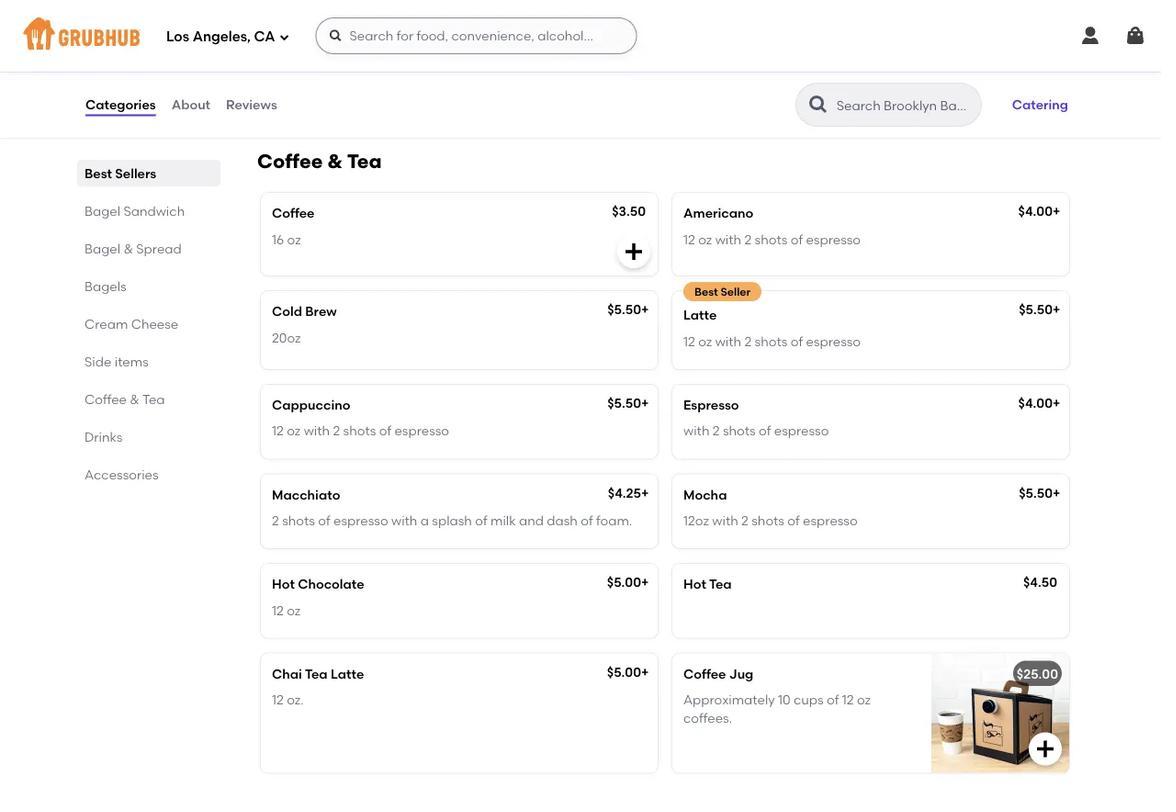 Task type: locate. For each thing, give the bounding box(es) containing it.
$5.00 + down foam.
[[607, 575, 649, 590]]

hot for hot chocolate
[[272, 577, 295, 592]]

0 horizontal spatial latte
[[331, 666, 364, 682]]

with right 12oz
[[712, 513, 739, 529]]

12 oz with 2 shots of espresso for cappuccino
[[272, 423, 449, 439]]

12 right 'cups'
[[842, 692, 854, 708]]

coffee & tea up 16 oz
[[257, 150, 382, 173]]

12 oz
[[272, 603, 301, 618]]

$4.00 + for 12 oz with 2 shots of espresso
[[1019, 204, 1061, 219]]

best left sellers
[[85, 165, 112, 181]]

with
[[715, 232, 742, 247], [715, 334, 742, 349], [304, 423, 330, 439], [684, 423, 710, 439], [391, 513, 418, 529], [712, 513, 739, 529]]

1 horizontal spatial best
[[695, 285, 718, 298]]

bagel up bagels at the top
[[85, 241, 120, 256]]

categories button
[[85, 72, 157, 138]]

svg image
[[1080, 25, 1102, 47], [1125, 25, 1147, 47], [328, 28, 343, 43], [279, 32, 290, 43], [1035, 738, 1057, 760]]

strawberry
[[272, 4, 342, 20]]

about button
[[171, 72, 211, 138]]

best for best seller
[[695, 285, 718, 298]]

$5.00 for hot chocolate
[[607, 575, 641, 590]]

1 vertical spatial best
[[695, 285, 718, 298]]

1 horizontal spatial hot
[[684, 577, 706, 592]]

coffee & tea tab
[[85, 390, 213, 409]]

$4.00 for 12 oz with 2 shots of espresso
[[1019, 204, 1053, 219]]

best
[[85, 165, 112, 181], [695, 285, 718, 298]]

0 horizontal spatial hot
[[272, 577, 295, 592]]

with 2 shots of espresso
[[684, 423, 829, 439]]

oz down cappuccino
[[287, 423, 301, 439]]

12 oz with 2 shots of espresso down cappuccino
[[272, 423, 449, 439]]

best left seller
[[695, 285, 718, 298]]

1 vertical spatial $4.00
[[1019, 395, 1053, 411]]

2 $5.00 from the top
[[607, 664, 641, 680]]

jam.
[[419, 30, 451, 46]]

coffee & tea inside tab
[[85, 391, 165, 407]]

shots
[[755, 232, 788, 247], [755, 334, 788, 349], [343, 423, 376, 439], [723, 423, 756, 439], [282, 513, 315, 529], [752, 513, 785, 529]]

+ for hot chocolate
[[641, 575, 649, 590]]

bagel & spread tab
[[85, 239, 213, 258]]

2 left x
[[272, 30, 279, 46]]

12 for latte
[[684, 334, 695, 349]]

cold
[[272, 304, 302, 320]]

$4.25 +
[[608, 485, 649, 501]]

$4.50
[[1024, 575, 1058, 590]]

bagel
[[85, 203, 120, 219], [85, 241, 120, 256]]

chai
[[272, 666, 302, 682]]

1 vertical spatial latte
[[331, 666, 364, 682]]

drinks tab
[[85, 427, 213, 447]]

oz.
[[287, 692, 304, 708]]

tea
[[347, 150, 382, 173], [142, 391, 165, 407], [709, 577, 732, 592], [305, 666, 328, 682]]

cream
[[85, 316, 128, 332]]

&
[[328, 150, 343, 173], [123, 241, 133, 256], [130, 391, 140, 407]]

catering button
[[1004, 85, 1077, 125]]

2 $5.00 + from the top
[[607, 664, 649, 680]]

coffee inside tab
[[85, 391, 127, 407]]

2 vertical spatial 12 oz with 2 shots of espresso
[[272, 423, 449, 439]]

coffee
[[257, 150, 323, 173], [272, 206, 315, 221], [85, 391, 127, 407], [684, 666, 726, 682]]

0 vertical spatial best
[[85, 165, 112, 181]]

cream cheese tab
[[85, 314, 213, 334]]

with down cappuccino
[[304, 423, 330, 439]]

bagels tab
[[85, 277, 213, 296]]

$25.00
[[1017, 666, 1059, 682]]

bagel for bagel sandwich
[[85, 203, 120, 219]]

sellers
[[115, 165, 156, 181]]

1 $5.00 + from the top
[[607, 575, 649, 590]]

approximately
[[684, 692, 775, 708]]

oz
[[287, 232, 301, 247], [699, 232, 712, 247], [699, 334, 712, 349], [287, 423, 301, 439], [287, 603, 301, 618], [857, 692, 871, 708]]

hot up 12 oz
[[272, 577, 295, 592]]

1 vertical spatial &
[[123, 241, 133, 256]]

2 hot from the left
[[684, 577, 706, 592]]

$5.50 + for 12oz with 2 shots of espresso
[[1019, 485, 1061, 501]]

catering
[[1012, 97, 1069, 112]]

chai tea latte
[[272, 666, 364, 682]]

$5.00 +
[[607, 575, 649, 590], [607, 664, 649, 680]]

+ for cold brew
[[641, 302, 649, 318]]

12 oz with 2 shots of espresso down seller
[[684, 334, 861, 349]]

oz down the best seller
[[699, 334, 712, 349]]

1 bagel from the top
[[85, 203, 120, 219]]

$5.50
[[608, 302, 641, 318], [1019, 302, 1053, 318], [608, 395, 641, 411], [1019, 485, 1053, 501]]

+ for cappuccino
[[641, 395, 649, 411]]

+ for macchiato
[[641, 485, 649, 501]]

oz right 'cups'
[[857, 692, 871, 708]]

0 vertical spatial bagel
[[85, 203, 120, 219]]

2 vertical spatial &
[[130, 391, 140, 407]]

0 vertical spatial latte
[[684, 308, 717, 323]]

cream cheese
[[85, 316, 179, 332]]

$5.00 for chai tea latte
[[607, 664, 641, 680]]

cold brew
[[272, 304, 337, 320]]

of
[[404, 30, 416, 46], [791, 232, 803, 247], [791, 334, 803, 349], [379, 423, 392, 439], [759, 423, 771, 439], [318, 513, 330, 529], [475, 513, 488, 529], [581, 513, 593, 529], [788, 513, 800, 529], [827, 692, 839, 708]]

accessories tab
[[85, 465, 213, 484]]

0 horizontal spatial best
[[85, 165, 112, 181]]

0 vertical spatial $5.00
[[607, 575, 641, 590]]

0 vertical spatial 12 oz with 2 shots of espresso
[[684, 232, 861, 247]]

0 horizontal spatial coffee & tea
[[85, 391, 165, 407]]

milk
[[491, 513, 516, 529]]

hot
[[272, 577, 295, 592], [684, 577, 706, 592]]

oz for latte
[[699, 334, 712, 349]]

1 $4.00 from the top
[[1019, 204, 1053, 219]]

0 vertical spatial $5.00 +
[[607, 575, 649, 590]]

$5.00 + for hot chocolate
[[607, 575, 649, 590]]

12 for americano
[[684, 232, 695, 247]]

brew
[[305, 304, 337, 320]]

$5.00 + left coffee jug
[[607, 664, 649, 680]]

coffee & tea
[[257, 150, 382, 173], [85, 391, 165, 407]]

oz right "16"
[[287, 232, 301, 247]]

1 vertical spatial $5.00
[[607, 664, 641, 680]]

$5.00
[[607, 575, 641, 590], [607, 664, 641, 680]]

1 horizontal spatial latte
[[684, 308, 717, 323]]

$4.00 + for with 2 shots of espresso
[[1019, 395, 1061, 411]]

12 down cappuccino
[[272, 423, 284, 439]]

0 vertical spatial $4.00
[[1019, 204, 1053, 219]]

$4.00 +
[[1019, 204, 1061, 219], [1019, 395, 1061, 411]]

accessories
[[85, 467, 159, 482]]

svg image
[[623, 76, 645, 99], [1035, 76, 1057, 99], [623, 241, 645, 263]]

hot down 12oz
[[684, 577, 706, 592]]

oz for americano
[[699, 232, 712, 247]]

12 down americano
[[684, 232, 695, 247]]

16
[[272, 232, 284, 247]]

1 vertical spatial $4.00 +
[[1019, 395, 1061, 411]]

$1.00
[[615, 4, 647, 20]]

12oz with 2 shots of espresso
[[684, 513, 858, 529]]

$4.00
[[1019, 204, 1053, 219], [1019, 395, 1053, 411]]

latte
[[684, 308, 717, 323], [331, 666, 364, 682]]

2 down americano
[[745, 232, 752, 247]]

best sellers
[[85, 165, 156, 181]]

1 hot from the left
[[272, 577, 295, 592]]

2 $4.00 from the top
[[1019, 395, 1053, 411]]

bagel & spread
[[85, 241, 182, 256]]

1 horizontal spatial coffee & tea
[[257, 150, 382, 173]]

with left the a
[[391, 513, 418, 529]]

$5.50 + for 20oz
[[608, 302, 649, 318]]

16 oz
[[272, 232, 301, 247]]

best inside tab
[[85, 165, 112, 181]]

bagel down best sellers
[[85, 203, 120, 219]]

0 vertical spatial $4.00 +
[[1019, 204, 1061, 219]]

of inside approximately 10 cups of 12 oz coffees.
[[827, 692, 839, 708]]

americano
[[684, 206, 754, 221]]

12 down hot chocolate
[[272, 603, 284, 618]]

12 oz with 2 shots of espresso down americano
[[684, 232, 861, 247]]

+
[[1053, 204, 1061, 219], [641, 302, 649, 318], [1053, 302, 1061, 318], [641, 395, 649, 411], [1053, 395, 1061, 411], [641, 485, 649, 501], [1053, 485, 1061, 501], [641, 575, 649, 590], [641, 664, 649, 680]]

coffee & tea down items
[[85, 391, 165, 407]]

items
[[115, 354, 149, 369]]

2 $4.00 + from the top
[[1019, 395, 1061, 411]]

hot chocolate
[[272, 577, 364, 592]]

1 vertical spatial coffee & tea
[[85, 391, 165, 407]]

los
[[166, 29, 189, 45]]

$5.00 + for chai tea latte
[[607, 664, 649, 680]]

bagels
[[85, 278, 126, 294]]

12 for hot chocolate
[[272, 603, 284, 618]]

oz down americano
[[699, 232, 712, 247]]

12
[[684, 232, 695, 247], [684, 334, 695, 349], [272, 423, 284, 439], [272, 603, 284, 618], [272, 692, 284, 708], [842, 692, 854, 708]]

1 $4.00 + from the top
[[1019, 204, 1061, 219]]

coffee up drinks
[[85, 391, 127, 407]]

2 bagel from the top
[[85, 241, 120, 256]]

espresso
[[806, 232, 861, 247], [806, 334, 861, 349], [395, 423, 449, 439], [774, 423, 829, 439], [334, 513, 388, 529], [803, 513, 858, 529]]

hot for hot tea
[[684, 577, 706, 592]]

a
[[421, 513, 429, 529]]

Search for food, convenience, alcohol... search field
[[316, 17, 637, 54]]

12oz
[[684, 513, 709, 529]]

0 vertical spatial &
[[328, 150, 343, 173]]

coffee up approximately
[[684, 666, 726, 682]]

2 down macchiato
[[272, 513, 279, 529]]

cheese
[[131, 316, 179, 332]]

mocha
[[684, 487, 727, 503]]

12 left oz. at the bottom left of page
[[272, 692, 284, 708]]

latte down the best seller
[[684, 308, 717, 323]]

coffee jug
[[684, 666, 754, 682]]

$3.50
[[612, 204, 646, 219]]

12 down the best seller
[[684, 334, 695, 349]]

1 $5.00 from the top
[[607, 575, 641, 590]]

& for the bagel & spread tab
[[123, 241, 133, 256]]

los angeles, ca
[[166, 29, 275, 45]]

$5.50 +
[[608, 302, 649, 318], [1019, 302, 1061, 318], [608, 395, 649, 411], [1019, 485, 1061, 501]]

+ for espresso
[[1053, 395, 1061, 411]]

12 oz with 2 shots of espresso
[[684, 232, 861, 247], [684, 334, 861, 349], [272, 423, 449, 439]]

2 shots of espresso with a splash of milk and dash of foam.
[[272, 513, 632, 529]]

12 for chai tea latte
[[272, 692, 284, 708]]

1 vertical spatial $5.00 +
[[607, 664, 649, 680]]

espresso
[[684, 397, 739, 413]]

2
[[272, 30, 279, 46], [745, 232, 752, 247], [745, 334, 752, 349], [333, 423, 340, 439], [713, 423, 720, 439], [272, 513, 279, 529], [742, 513, 749, 529]]

1 vertical spatial 12 oz with 2 shots of espresso
[[684, 334, 861, 349]]

and
[[519, 513, 544, 529]]

coffee jug image
[[932, 654, 1070, 773]]

oz down hot chocolate
[[287, 603, 301, 618]]

with down americano
[[715, 232, 742, 247]]

2 right 12oz
[[742, 513, 749, 529]]

main navigation navigation
[[0, 0, 1161, 72]]

strawberry jam image
[[520, 0, 658, 111]]

side items
[[85, 354, 149, 369]]

latte right chai
[[331, 666, 364, 682]]

10
[[778, 692, 791, 708]]

1 vertical spatial bagel
[[85, 241, 120, 256]]

$4.25
[[608, 485, 641, 501]]



Task type: vqa. For each thing, say whether or not it's contained in the screenshot.
Chocolate
yes



Task type: describe. For each thing, give the bounding box(es) containing it.
& for coffee & tea tab
[[130, 391, 140, 407]]

$5.50 for 20oz
[[608, 302, 641, 318]]

12 oz with 2 shots of espresso for latte
[[684, 334, 861, 349]]

jug
[[729, 666, 754, 682]]

best for best sellers
[[85, 165, 112, 181]]

hot tea
[[684, 577, 732, 592]]

with down espresso
[[684, 423, 710, 439]]

foam.
[[596, 513, 632, 529]]

dash
[[547, 513, 578, 529]]

splash
[[432, 513, 472, 529]]

coffee down reviews button in the top of the page
[[257, 150, 323, 173]]

categories
[[85, 97, 156, 112]]

svg image for 16 oz
[[623, 241, 645, 263]]

2 down espresso
[[713, 423, 720, 439]]

search icon image
[[808, 94, 830, 116]]

portion
[[356, 30, 401, 46]]

bagel for bagel & spread
[[85, 241, 120, 256]]

best sellers tab
[[85, 164, 213, 183]]

tea inside tab
[[142, 391, 165, 407]]

$5.50 + for 12 oz with 2 shots of espresso
[[608, 395, 649, 411]]

strawberry jam
[[272, 4, 374, 20]]

2 x individual portion of jam.
[[272, 30, 451, 46]]

12 oz.
[[272, 692, 304, 708]]

approximately 10 cups of 12 oz coffees.
[[684, 692, 871, 727]]

cups
[[794, 692, 824, 708]]

12 oz with 2 shots of espresso for americano
[[684, 232, 861, 247]]

cappuccino
[[272, 397, 351, 413]]

$5.50 for 12oz with 2 shots of espresso
[[1019, 485, 1053, 501]]

+ for mocha
[[1053, 485, 1061, 501]]

spread
[[136, 241, 182, 256]]

20oz
[[272, 330, 301, 346]]

$4.00 for with 2 shots of espresso
[[1019, 395, 1053, 411]]

0 vertical spatial coffee & tea
[[257, 150, 382, 173]]

12 inside approximately 10 cups of 12 oz coffees.
[[842, 692, 854, 708]]

jam
[[345, 4, 374, 20]]

seller
[[721, 285, 751, 298]]

svg image for 2 x individual portion of jam.
[[623, 76, 645, 99]]

ca
[[254, 29, 275, 45]]

oz for cappuccino
[[287, 423, 301, 439]]

individual
[[292, 30, 352, 46]]

coffees.
[[684, 711, 733, 727]]

best seller
[[695, 285, 751, 298]]

brownie individual image
[[932, 0, 1070, 111]]

side items tab
[[85, 352, 213, 371]]

reviews button
[[225, 72, 278, 138]]

coffee up 16 oz
[[272, 206, 315, 221]]

side
[[85, 354, 112, 369]]

12 for cappuccino
[[272, 423, 284, 439]]

oz for hot chocolate
[[287, 603, 301, 618]]

bagel sandwich tab
[[85, 201, 213, 221]]

+ for americano
[[1053, 204, 1061, 219]]

reviews
[[226, 97, 277, 112]]

Search Brooklyn Bagel Bakery search field
[[835, 96, 976, 114]]

oz inside approximately 10 cups of 12 oz coffees.
[[857, 692, 871, 708]]

2 down cappuccino
[[333, 423, 340, 439]]

2 down seller
[[745, 334, 752, 349]]

chocolate
[[298, 577, 364, 592]]

with down the best seller
[[715, 334, 742, 349]]

drinks
[[85, 429, 123, 445]]

$5.50 for 12 oz with 2 shots of espresso
[[608, 395, 641, 411]]

bagel sandwich
[[85, 203, 185, 219]]

x
[[282, 30, 289, 46]]

macchiato
[[272, 487, 340, 503]]

sandwich
[[123, 203, 185, 219]]

oz for coffee
[[287, 232, 301, 247]]

about
[[172, 97, 210, 112]]

angeles,
[[193, 29, 251, 45]]

+ for chai tea latte
[[641, 664, 649, 680]]



